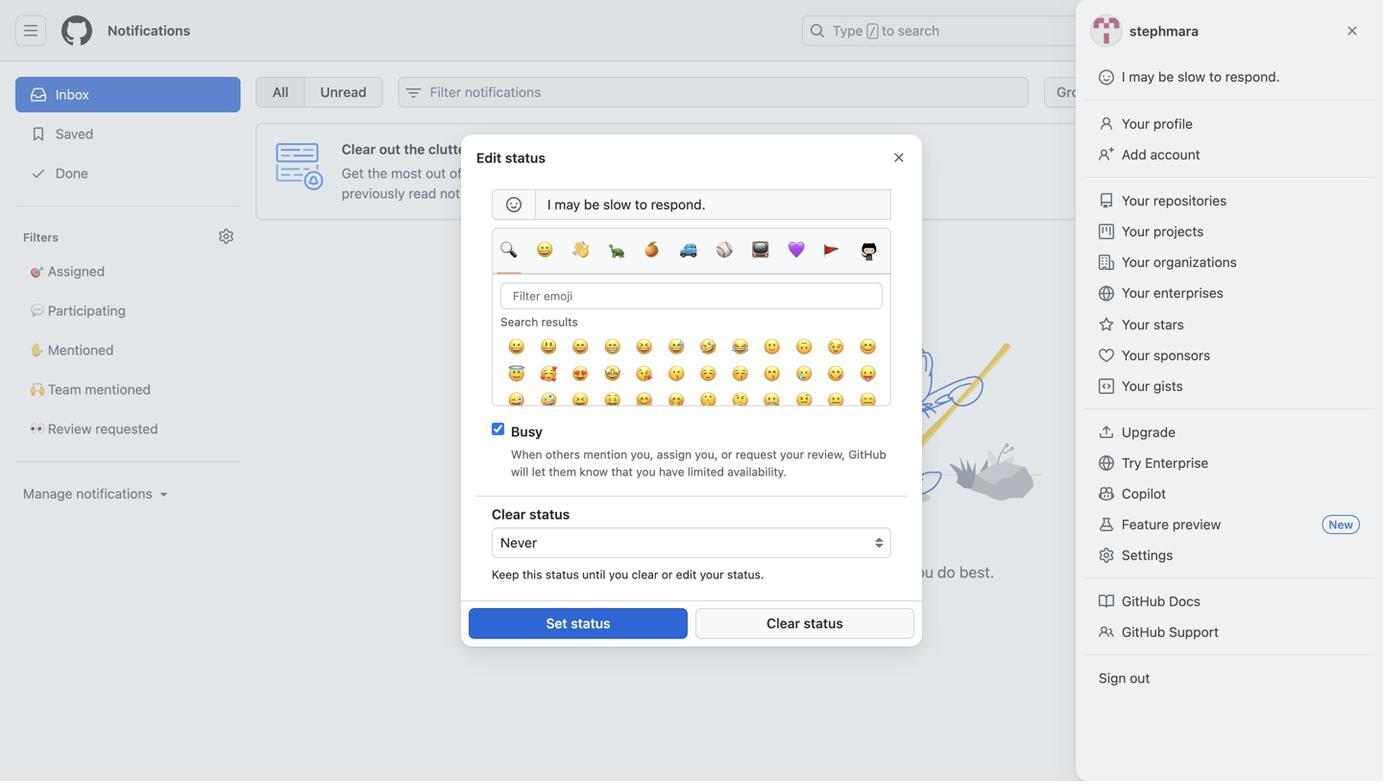 Task type: locate. For each thing, give the bounding box(es) containing it.
0 vertical spatial or
[[721, 448, 733, 461]]

1 horizontal spatial to
[[1210, 69, 1222, 85]]

0 vertical spatial github
[[849, 448, 887, 461]]

😋 button
[[820, 361, 851, 388]]

preview
[[1173, 517, 1222, 532]]

3 your from the top
[[1122, 223, 1150, 239]]

notifications left triangle down icon
[[76, 486, 152, 502]]

search results
[[501, 315, 578, 328]]

notifications
[[440, 185, 517, 201], [76, 486, 152, 502]]

you inside busy when others mention you, assign you, or request your review,           github will let them know that you have limited availability.
[[636, 465, 656, 478]]

or left edit at the bottom of page
[[662, 568, 673, 582]]

👀 review requested link
[[15, 411, 241, 447]]

your inside busy when others mention you, assign you, or request your review,           github will let them know that you have limited availability.
[[780, 448, 804, 461]]

0 vertical spatial notifications
[[440, 185, 517, 201]]

clear status down let
[[492, 506, 570, 522]]

😁 button
[[597, 334, 627, 361]]

enterprise
[[1146, 455, 1209, 471]]

all
[[749, 165, 762, 181]]

😑 button
[[852, 388, 883, 415]]

of down clutter.
[[450, 165, 462, 181]]

💬
[[31, 303, 44, 319]]

2 your from the top
[[1122, 193, 1150, 209]]

😅
[[668, 336, 685, 358]]

Filter emoji text field
[[501, 282, 883, 309]]

0 horizontal spatial triangle down image
[[1157, 85, 1172, 100]]

⚾ button
[[712, 237, 737, 265]]

0 horizontal spatial 😀 button
[[501, 334, 531, 361]]

5 your from the top
[[1122, 285, 1150, 301]]

😀 left 👋 on the top
[[537, 239, 553, 261]]

7 your from the top
[[1122, 347, 1150, 363]]

you right "what"
[[909, 563, 934, 581]]

done.
[[538, 185, 573, 201]]

the up most
[[404, 141, 425, 157]]

github inside github support "link"
[[1122, 624, 1166, 640]]

🤑
[[604, 390, 621, 412]]

2 vertical spatial github
[[1122, 624, 1166, 640]]

notifications inside clear out the clutter. get the most out of your new inbox by quickly and easily marking all of your previously read notifications as done.
[[440, 185, 517, 201]]

😊
[[860, 336, 877, 358]]

What's your current status? text field
[[535, 189, 892, 220]]

1 horizontal spatial of
[[766, 165, 779, 181]]

0 horizontal spatial you,
[[631, 448, 654, 461]]

1 your from the top
[[1122, 116, 1150, 132]]

assigned
[[48, 263, 105, 279]]

clear down will
[[492, 506, 526, 522]]

1 horizontal spatial you
[[636, 465, 656, 478]]

all button
[[256, 77, 304, 108]]

triangle down image right plus image
[[1191, 22, 1206, 37]]

clear
[[342, 141, 376, 157], [492, 506, 526, 522], [767, 616, 800, 632]]

2 vertical spatial clear
[[767, 616, 800, 632]]

1 horizontal spatial 😀
[[537, 239, 553, 261]]

do left best.
[[938, 563, 956, 581]]

your for your repositories
[[1122, 193, 1150, 209]]

😆 button
[[629, 334, 659, 361]]

0 horizontal spatial of
[[450, 165, 462, 181]]

respond.
[[1226, 69, 1281, 85]]

1 horizontal spatial out
[[426, 165, 446, 181]]

your for your sponsors
[[1122, 347, 1150, 363]]

0 horizontal spatial out
[[379, 141, 401, 157]]

1 vertical spatial all
[[752, 531, 774, 553]]

1 vertical spatial notifications
[[76, 486, 152, 502]]

0 horizontal spatial notifications
[[76, 486, 152, 502]]

😀 button down search
[[501, 334, 531, 361]]

plus image
[[1171, 23, 1187, 38]]

6 your from the top
[[1122, 317, 1150, 332]]

all inside all caught up! take a break, write some code, do what you do best.
[[752, 531, 774, 553]]

or up limited
[[721, 448, 733, 461]]

you, up that
[[631, 448, 654, 461]]

🎯 assigned
[[31, 263, 105, 279]]

1 vertical spatial clear status
[[767, 616, 844, 632]]

0 horizontal spatial you
[[609, 568, 629, 582]]

0 vertical spatial clear status
[[492, 506, 570, 522]]

1 vertical spatial 😀 button
[[501, 334, 531, 361]]

your for your organizations
[[1122, 254, 1150, 270]]

you inside all caught up! take a break, write some code, do what you do best.
[[909, 563, 934, 581]]

your up the your gists
[[1122, 347, 1150, 363]]

1 horizontal spatial all
[[752, 531, 774, 553]]

🤫 button
[[692, 388, 723, 415]]

🤑 button
[[597, 388, 627, 415]]

your left projects
[[1122, 223, 1150, 239]]

2 horizontal spatial clear
[[767, 616, 800, 632]]

📺 button
[[748, 237, 773, 265]]

to
[[882, 23, 895, 38], [1210, 69, 1222, 85]]

dismiss
[[1174, 144, 1223, 160]]

request
[[736, 448, 777, 461]]

😃
[[540, 336, 557, 358]]

1 horizontal spatial 😀 button
[[533, 237, 557, 265]]

out up the read
[[426, 165, 446, 181]]

0 horizontal spatial 😀
[[508, 336, 525, 358]]

1 horizontal spatial clear status
[[767, 616, 844, 632]]

know
[[580, 465, 608, 478]]

to inside button
[[1210, 69, 1222, 85]]

your inside "link"
[[1122, 116, 1150, 132]]

the
[[404, 141, 425, 157], [368, 165, 388, 181]]

best.
[[960, 563, 995, 581]]

0 vertical spatial triangle down image
[[1191, 22, 1206, 37]]

0 vertical spatial clear
[[342, 141, 376, 157]]

close image
[[1345, 23, 1361, 38]]

4 your from the top
[[1122, 254, 1150, 270]]

github inside the github docs link
[[1122, 593, 1166, 609]]

🐢 button
[[605, 237, 629, 265]]

Filter notifications text field
[[398, 77, 1029, 108]]

search
[[501, 315, 538, 328]]

0 horizontal spatial do
[[849, 563, 867, 581]]

github down 'github docs'
[[1122, 624, 1166, 640]]

1 you, from the left
[[631, 448, 654, 461]]

manage notifications
[[23, 486, 152, 502]]

may
[[1129, 69, 1155, 85]]

8 your from the top
[[1122, 378, 1150, 394]]

😄 button
[[565, 334, 595, 361]]

1 vertical spatial the
[[368, 165, 388, 181]]

1 vertical spatial to
[[1210, 69, 1222, 85]]

or inside busy when others mention you, assign you, or request your review,           github will let them know that you have limited availability.
[[721, 448, 733, 461]]

1 vertical spatial out
[[426, 165, 446, 181]]

sponsors
[[1154, 347, 1211, 363]]

github up github support
[[1122, 593, 1166, 609]]

😋
[[828, 363, 845, 385]]

read
[[409, 185, 437, 201]]

your up your projects at the right
[[1122, 193, 1150, 209]]

0 vertical spatial all
[[273, 84, 289, 100]]

😀 button
[[533, 237, 557, 265], [501, 334, 531, 361]]

do
[[849, 563, 867, 581], [938, 563, 956, 581]]

status up "as"
[[505, 150, 546, 166]]

1 vertical spatial github
[[1122, 593, 1166, 609]]

your left review,
[[780, 448, 804, 461]]

your left new
[[466, 165, 493, 181]]

your right all
[[782, 165, 810, 181]]

your for your stars
[[1122, 317, 1150, 332]]

your
[[1122, 116, 1150, 132], [1122, 193, 1150, 209], [1122, 223, 1150, 239], [1122, 254, 1150, 270], [1122, 285, 1150, 301], [1122, 317, 1150, 332], [1122, 347, 1150, 363], [1122, 378, 1150, 394]]

clear status down code,
[[767, 616, 844, 632]]

done
[[52, 165, 88, 181]]

triangle down image
[[156, 486, 172, 502]]

1 vertical spatial triangle down image
[[1157, 85, 1172, 100]]

dialog containing 🔍
[[0, 0, 1384, 781]]

notifications down new
[[440, 185, 517, 201]]

triangle down image
[[1191, 22, 1206, 37], [1157, 85, 1172, 100]]

0 vertical spatial the
[[404, 141, 425, 157]]

🚙 button
[[676, 237, 701, 265]]

0 horizontal spatial to
[[882, 23, 895, 38]]

stars
[[1154, 317, 1185, 332]]

to right the /
[[882, 23, 895, 38]]

clear down some
[[767, 616, 800, 632]]

github
[[849, 448, 887, 461], [1122, 593, 1166, 609], [1122, 624, 1166, 640]]

your enterprises link
[[1092, 278, 1368, 309]]

🙃 button
[[788, 334, 819, 361]]

your right edit at the bottom of page
[[700, 568, 724, 582]]

dialog
[[0, 0, 1384, 781]]

out up most
[[379, 141, 401, 157]]

code,
[[806, 563, 845, 581]]

out inside 'dialog'
[[1130, 670, 1151, 686]]

mention
[[584, 448, 628, 461]]

all up some
[[752, 531, 774, 553]]

clear inside clear out the clutter. get the most out of your new inbox by quickly and easily marking all of your previously read notifications as done.
[[342, 141, 376, 157]]

0 vertical spatial out
[[379, 141, 401, 157]]

notifications
[[108, 23, 190, 38]]

triangle down image right date
[[1157, 85, 1172, 100]]

all left unread
[[273, 84, 289, 100]]

🤪 button
[[533, 388, 563, 415]]

😀
[[537, 239, 553, 261], [508, 336, 525, 358]]

clear inside button
[[767, 616, 800, 632]]

until
[[582, 568, 606, 582]]

your down your projects at the right
[[1122, 254, 1150, 270]]

🤣
[[700, 336, 717, 358]]

marking
[[695, 165, 745, 181]]

you, up limited
[[695, 448, 718, 461]]

you right that
[[636, 465, 656, 478]]

code alert image
[[273, 139, 326, 193]]

stephmara
[[1130, 23, 1199, 39]]

dismiss button
[[1158, 136, 1240, 167]]

😚
[[732, 363, 749, 385]]

you,
[[631, 448, 654, 461], [695, 448, 718, 461]]

all inside button
[[273, 84, 289, 100]]

your for your projects
[[1122, 223, 1150, 239]]

all for all
[[273, 84, 289, 100]]

😑
[[860, 390, 877, 412]]

your for your profile
[[1122, 116, 1150, 132]]

2 vertical spatial out
[[1130, 670, 1151, 686]]

github for github docs
[[1122, 593, 1166, 609]]

1 horizontal spatial notifications
[[440, 185, 517, 201]]

2 do from the left
[[938, 563, 956, 581]]

saved
[[52, 126, 94, 142]]

github for github support
[[1122, 624, 1166, 640]]

clear status
[[492, 506, 570, 522], [767, 616, 844, 632]]

busy when others mention you, assign you, or request your review,           github will let them know that you have limited availability.
[[511, 424, 887, 478]]

your for your enterprises
[[1122, 285, 1150, 301]]

feature preview
[[1122, 517, 1222, 532]]

1 horizontal spatial you,
[[695, 448, 718, 461]]

your up the add
[[1122, 116, 1150, 132]]

😀 button left 👋 button
[[533, 237, 557, 265]]

do left "what"
[[849, 563, 867, 581]]

to right slow
[[1210, 69, 1222, 85]]

the up previously
[[368, 165, 388, 181]]

0 horizontal spatial clear
[[342, 141, 376, 157]]

🍊 button
[[641, 237, 665, 265]]

filters
[[23, 231, 59, 244]]

😆
[[636, 336, 653, 358]]

your up your stars
[[1122, 285, 1150, 301]]

🚩 button
[[820, 237, 845, 265]]

your stars
[[1122, 317, 1185, 332]]

out right sign
[[1130, 670, 1151, 686]]

0 horizontal spatial the
[[368, 165, 388, 181]]

1 vertical spatial clear
[[492, 506, 526, 522]]

keep this status until you clear or edit your status.
[[492, 568, 764, 582]]

have
[[659, 465, 685, 478]]

0 horizontal spatial all
[[273, 84, 289, 100]]

1 vertical spatial 😀
[[508, 336, 525, 358]]

None search field
[[398, 77, 1029, 108]]

2 horizontal spatial out
[[1130, 670, 1151, 686]]

your left gists
[[1122, 378, 1150, 394]]

try enterprise link
[[1092, 448, 1368, 479]]

of right all
[[766, 165, 779, 181]]

/
[[869, 25, 876, 38]]

your enterprises
[[1122, 285, 1224, 301]]

your left "stars"
[[1122, 317, 1150, 332]]

✋ mentioned link
[[15, 332, 241, 368]]

clear up get
[[342, 141, 376, 157]]

1 horizontal spatial do
[[938, 563, 956, 581]]

you right until
[[609, 568, 629, 582]]

of
[[450, 165, 462, 181], [766, 165, 779, 181]]

inbox image
[[31, 87, 46, 102]]

1 horizontal spatial triangle down image
[[1191, 22, 1206, 37]]

your projects
[[1122, 223, 1204, 239]]

2 horizontal spatial you
[[909, 563, 934, 581]]

🤩 button
[[597, 361, 627, 388]]

🤐
[[764, 390, 781, 412]]

sign
[[1099, 670, 1127, 686]]

others
[[546, 448, 580, 461]]

inbox
[[526, 165, 560, 181]]

your for your gists
[[1122, 378, 1150, 394]]

up!
[[844, 531, 873, 553]]

😀 down search
[[508, 336, 525, 358]]

github right review,
[[849, 448, 887, 461]]

0 horizontal spatial or
[[662, 568, 673, 582]]

🚩
[[824, 239, 841, 261]]

1 horizontal spatial or
[[721, 448, 733, 461]]

your sponsors link
[[1092, 340, 1368, 371]]



Task type: vqa. For each thing, say whether or not it's contained in the screenshot.
Issues element
no



Task type: describe. For each thing, give the bounding box(es) containing it.
your gists link
[[1092, 371, 1368, 402]]

by:
[[1100, 84, 1119, 100]]

Busy checkbox
[[492, 423, 504, 435]]

upgrade
[[1122, 424, 1176, 440]]

🥲
[[796, 363, 813, 385]]

profile
[[1154, 116, 1193, 132]]

clear out the clutter. get the most out of your new inbox by quickly and easily marking all of your previously read notifications as done.
[[342, 141, 810, 201]]

this
[[523, 568, 542, 582]]

status right set
[[571, 616, 611, 632]]

🤔 button
[[724, 388, 755, 415]]

🤔
[[732, 390, 749, 412]]

☺️
[[700, 363, 717, 385]]

homepage image
[[62, 15, 92, 46]]

notifications link
[[100, 15, 198, 46]]

👀
[[31, 421, 44, 437]]

0 vertical spatial 😀 button
[[533, 237, 557, 265]]

🎯
[[31, 263, 44, 279]]

busy
[[511, 424, 543, 439]]

💜 button
[[784, 237, 809, 265]]

customize filters image
[[219, 229, 234, 244]]

😀 inside search results tab panel
[[508, 336, 525, 358]]

2 of from the left
[[766, 165, 779, 181]]

filter image
[[406, 86, 422, 101]]

😙
[[764, 363, 781, 385]]

status down code,
[[804, 616, 844, 632]]

inbox zero image
[[582, 297, 1043, 515]]

add
[[1122, 147, 1147, 162]]

search
[[898, 23, 940, 38]]

set
[[546, 616, 568, 632]]

💬 participating
[[31, 303, 126, 319]]

🎯 assigned link
[[15, 254, 241, 289]]

command palette image
[[1116, 23, 1131, 38]]

1 vertical spatial or
[[662, 568, 673, 582]]

2 you, from the left
[[695, 448, 718, 461]]

try enterprise
[[1122, 455, 1209, 471]]

clear status button
[[696, 609, 915, 639]]

github docs link
[[1092, 586, 1368, 617]]

results
[[542, 315, 578, 328]]

copilot link
[[1092, 479, 1368, 509]]

notifications element
[[15, 62, 241, 663]]

be
[[1159, 69, 1175, 85]]

by
[[563, 165, 578, 181]]

😂
[[732, 336, 749, 358]]

your repositories link
[[1092, 185, 1368, 216]]

copilot
[[1122, 486, 1167, 502]]

😉 button
[[820, 334, 851, 361]]

out for sign
[[1130, 670, 1151, 686]]

unread
[[320, 84, 367, 100]]

0 vertical spatial 😀
[[537, 239, 553, 261]]

0 vertical spatial to
[[882, 23, 895, 38]]

🚙
[[680, 239, 697, 261]]

i may be slow to respond. button
[[1092, 62, 1368, 93]]

🙌 team mentioned link
[[15, 372, 241, 407]]

out for clear
[[379, 141, 401, 157]]

😜 button
[[501, 388, 531, 415]]

your repositories
[[1122, 193, 1227, 209]]

review
[[48, 421, 92, 437]]

inbox link
[[15, 77, 241, 112]]

😜
[[508, 390, 525, 412]]

mentioned
[[85, 381, 151, 397]]

review,
[[808, 448, 846, 461]]

🤨
[[796, 390, 813, 412]]

1 of from the left
[[450, 165, 462, 181]]

github inside busy when others mention you, assign you, or request your review,           github will let them know that you have limited availability.
[[849, 448, 887, 461]]

set status
[[546, 616, 611, 632]]

close image
[[892, 150, 907, 165]]

🔍 button
[[497, 237, 521, 265]]

your organizations
[[1122, 254, 1238, 270]]

account
[[1151, 147, 1201, 162]]

✋ mentioned
[[31, 342, 114, 358]]

🤐 button
[[756, 388, 787, 415]]

1 horizontal spatial clear
[[492, 506, 526, 522]]

🔍
[[501, 239, 517, 261]]

bookmark image
[[31, 126, 46, 142]]

check image
[[31, 166, 46, 181]]

☺️ button
[[692, 361, 723, 388]]

get
[[342, 165, 364, 181]]

😛
[[860, 363, 877, 385]]

edit
[[477, 150, 502, 166]]

i
[[1122, 69, 1126, 85]]

group
[[1057, 84, 1096, 100]]

😝 button
[[565, 388, 595, 415]]

participating
[[48, 303, 126, 319]]

new
[[497, 165, 522, 181]]

clutter.
[[429, 141, 475, 157]]

team
[[48, 381, 81, 397]]

🍊
[[644, 239, 661, 261]]

keep
[[492, 568, 519, 582]]

status right this
[[546, 568, 579, 582]]

:octocat: image
[[860, 242, 879, 261]]

them
[[549, 465, 577, 478]]

notifications inside popup button
[[76, 486, 152, 502]]

0 horizontal spatial clear status
[[492, 506, 570, 522]]

🤭 button
[[660, 388, 691, 415]]

clear status inside clear status button
[[767, 616, 844, 632]]

😘 button
[[629, 361, 659, 388]]

🙂
[[764, 336, 781, 358]]

status down let
[[530, 506, 570, 522]]

edit status dialog
[[461, 134, 923, 781]]

smiley image
[[506, 197, 522, 212]]

1 horizontal spatial the
[[404, 141, 425, 157]]

⚾
[[716, 239, 733, 261]]

gists
[[1154, 378, 1184, 394]]

🤗
[[636, 390, 653, 412]]

github support link
[[1092, 617, 1368, 648]]

1 do from the left
[[849, 563, 867, 581]]

😇
[[508, 363, 525, 385]]

i may be slow to respond.
[[1122, 69, 1281, 85]]

status.
[[727, 568, 764, 582]]

all for all caught up! take a break, write some code, do what you do best.
[[752, 531, 774, 553]]

🤫
[[700, 390, 717, 412]]

what
[[871, 563, 905, 581]]

mentioned
[[48, 342, 114, 358]]

settings link
[[1092, 540, 1368, 571]]

search results tab panel
[[493, 275, 891, 781]]



